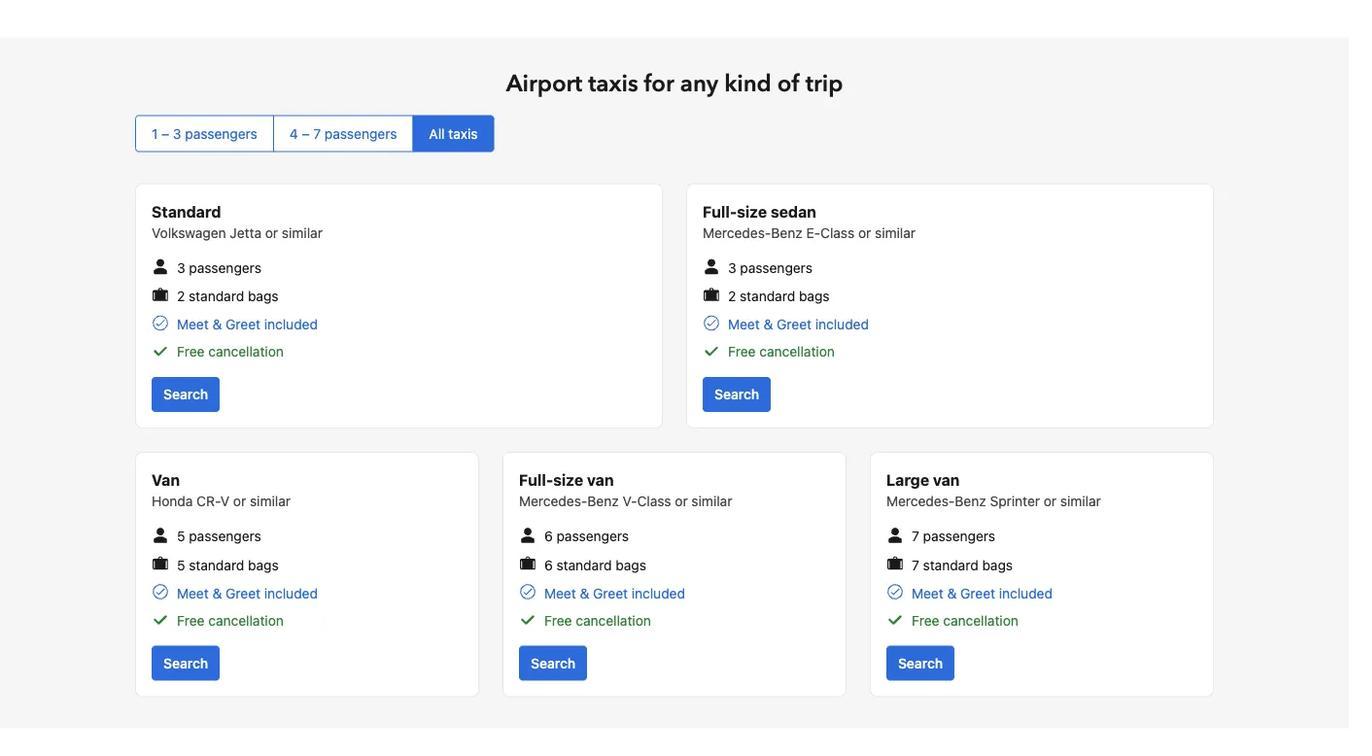 Task type: vqa. For each thing, say whether or not it's contained in the screenshot.
CR-'s standard
yes



Task type: describe. For each thing, give the bounding box(es) containing it.
meet for van
[[544, 585, 576, 602]]

search button for mercedes-
[[887, 646, 955, 681]]

3 passengers for size
[[728, 260, 813, 276]]

full-size van mercedes-benz v-class or similar
[[519, 471, 733, 510]]

similar inside standard volkswagen jetta or similar
[[282, 225, 323, 241]]

6 for 6 passengers
[[544, 528, 553, 545]]

kind
[[725, 68, 772, 100]]

trip
[[806, 68, 843, 100]]

benz inside large van mercedes-benz sprinter or similar
[[955, 493, 987, 510]]

cancellation for jetta
[[208, 344, 284, 360]]

standard for cr-
[[189, 557, 244, 573]]

e-
[[806, 225, 821, 241]]

2 for volkswagen
[[177, 288, 185, 304]]

mercedes- for van
[[519, 493, 588, 510]]

large van mercedes-benz sprinter or similar
[[887, 471, 1101, 510]]

2 standard bags for jetta
[[177, 288, 279, 304]]

passengers right 1
[[185, 125, 258, 141]]

included for van
[[632, 585, 685, 602]]

meet for mercedes-
[[912, 585, 944, 602]]

meet & greet included for mercedes-
[[912, 585, 1053, 602]]

bags for mercedes-
[[982, 557, 1013, 573]]

similar inside van honda cr-v or similar
[[250, 493, 291, 510]]

search for van
[[531, 655, 576, 672]]

greet for sedan
[[777, 317, 812, 333]]

4 – 7 passengers
[[290, 125, 397, 141]]

taxis for all
[[448, 125, 478, 141]]

7 for 7 standard bags
[[912, 557, 920, 573]]

greet for cr-
[[226, 585, 261, 602]]

cr-
[[197, 493, 221, 510]]

passengers for full-size van
[[557, 528, 629, 545]]

cancellation for van
[[576, 613, 651, 629]]

3 for standard
[[177, 260, 185, 276]]

all taxis
[[429, 125, 478, 141]]

6 passengers
[[544, 528, 629, 545]]

7 standard bags
[[912, 557, 1013, 573]]

v
[[221, 493, 230, 510]]

search button for van
[[519, 646, 587, 681]]

7 passengers
[[912, 528, 996, 545]]

size for van
[[553, 471, 583, 490]]

or inside van honda cr-v or similar
[[233, 493, 246, 510]]

mercedes- for sedan
[[703, 225, 771, 241]]

greet for mercedes-
[[961, 585, 996, 602]]

class for sedan
[[821, 225, 855, 241]]

free for sedan
[[728, 344, 756, 360]]

cancellation for sedan
[[760, 344, 835, 360]]

or inside full-size van mercedes-benz v-class or similar
[[675, 493, 688, 510]]

airport taxis for any kind of trip
[[506, 68, 843, 100]]

large
[[887, 471, 930, 490]]

class for van
[[637, 493, 671, 510]]

passengers for van
[[189, 528, 261, 545]]

van honda cr-v or similar
[[152, 471, 291, 510]]

or inside standard volkswagen jetta or similar
[[265, 225, 278, 241]]

4
[[290, 125, 298, 141]]

volkswagen
[[152, 225, 226, 241]]

standard volkswagen jetta or similar
[[152, 202, 323, 241]]

meet for cr-
[[177, 585, 209, 602]]

meet for jetta
[[177, 317, 209, 333]]

or inside full-size sedan mercedes-benz e-class or similar
[[858, 225, 871, 241]]

similar inside large van mercedes-benz sprinter or similar
[[1061, 493, 1101, 510]]

or inside large van mercedes-benz sprinter or similar
[[1044, 493, 1057, 510]]

& for cr-
[[212, 585, 222, 602]]

search button for jetta
[[152, 377, 220, 412]]

3 inside sort results by element
[[173, 125, 181, 141]]

6 for 6 standard bags
[[544, 557, 553, 573]]

search for sedan
[[715, 387, 759, 403]]

included for jetta
[[264, 317, 318, 333]]

6 standard bags
[[544, 557, 647, 573]]

passengers for standard
[[189, 260, 261, 276]]



Task type: locate. For each thing, give the bounding box(es) containing it.
– right '4'
[[302, 125, 310, 141]]

size for sedan
[[737, 202, 767, 221]]

0 vertical spatial class
[[821, 225, 855, 241]]

3 down 'volkswagen' on the top
[[177, 260, 185, 276]]

passengers up 7 standard bags
[[923, 528, 996, 545]]

cancellation for mercedes-
[[943, 613, 1019, 629]]

bags down the 5 passengers
[[248, 557, 279, 573]]

1 van from the left
[[587, 471, 614, 490]]

0 vertical spatial taxis
[[588, 68, 638, 100]]

bags
[[248, 288, 279, 304], [799, 288, 830, 304], [248, 557, 279, 573], [616, 557, 647, 573], [982, 557, 1013, 573]]

any
[[680, 68, 719, 100]]

3 passengers down the 'jetta'
[[177, 260, 261, 276]]

5 down honda
[[177, 528, 185, 545]]

2 horizontal spatial mercedes-
[[887, 493, 955, 510]]

1 6 from the top
[[544, 528, 553, 545]]

1 5 from the top
[[177, 528, 185, 545]]

7 inside sort results by element
[[313, 125, 321, 141]]

size inside full-size van mercedes-benz v-class or similar
[[553, 471, 583, 490]]

0 horizontal spatial taxis
[[448, 125, 478, 141]]

2 van from the left
[[933, 471, 960, 490]]

jetta
[[230, 225, 262, 241]]

passengers down e-
[[740, 260, 813, 276]]

1 2 from the left
[[177, 288, 185, 304]]

mercedes- inside full-size sedan mercedes-benz e-class or similar
[[703, 225, 771, 241]]

all
[[429, 125, 445, 141]]

1 – 3 passengers
[[152, 125, 258, 141]]

0 vertical spatial size
[[737, 202, 767, 221]]

passengers up the '6 standard bags'
[[557, 528, 629, 545]]

standard for sedan
[[740, 288, 796, 304]]

meet for sedan
[[728, 317, 760, 333]]

similar right v
[[250, 493, 291, 510]]

2 for size
[[728, 288, 736, 304]]

7 up 7 standard bags
[[912, 528, 920, 545]]

passengers for large van
[[923, 528, 996, 545]]

size up 6 passengers
[[553, 471, 583, 490]]

search button for cr-
[[152, 646, 220, 681]]

1 vertical spatial 7
[[912, 528, 920, 545]]

taxis for airport
[[588, 68, 638, 100]]

1 horizontal spatial 2
[[728, 288, 736, 304]]

meet & greet included down e-
[[728, 317, 869, 333]]

meet & greet included down 5 standard bags
[[177, 585, 318, 602]]

class
[[821, 225, 855, 241], [637, 493, 671, 510]]

for
[[644, 68, 674, 100]]

or right e-
[[858, 225, 871, 241]]

meet & greet included for cr-
[[177, 585, 318, 602]]

2 vertical spatial 7
[[912, 557, 920, 573]]

or right v
[[233, 493, 246, 510]]

meet & greet included down the '6 standard bags'
[[544, 585, 685, 602]]

greet down the 'jetta'
[[226, 317, 261, 333]]

6
[[544, 528, 553, 545], [544, 557, 553, 573]]

or right sprinter
[[1044, 493, 1057, 510]]

2 horizontal spatial benz
[[955, 493, 987, 510]]

2
[[177, 288, 185, 304], [728, 288, 736, 304]]

search for cr-
[[163, 655, 208, 672]]

0 vertical spatial full-
[[703, 202, 737, 221]]

standard down 7 passengers
[[923, 557, 979, 573]]

airport
[[506, 68, 583, 100]]

5 down the 5 passengers
[[177, 557, 185, 573]]

taxis
[[588, 68, 638, 100], [448, 125, 478, 141]]

full- up 6 passengers
[[519, 471, 553, 490]]

or
[[265, 225, 278, 241], [858, 225, 871, 241], [233, 493, 246, 510], [675, 493, 688, 510], [1044, 493, 1057, 510]]

mercedes- down sedan
[[703, 225, 771, 241]]

1 3 passengers from the left
[[177, 260, 261, 276]]

bags down e-
[[799, 288, 830, 304]]

& for sedan
[[764, 317, 773, 333]]

v-
[[623, 493, 637, 510]]

search button for sedan
[[703, 377, 771, 412]]

or right the v-
[[675, 493, 688, 510]]

bags for van
[[616, 557, 647, 573]]

included
[[264, 317, 318, 333], [816, 317, 869, 333], [264, 585, 318, 602], [632, 585, 685, 602], [999, 585, 1053, 602]]

– right 1
[[162, 125, 169, 141]]

cancellation
[[208, 344, 284, 360], [760, 344, 835, 360], [208, 613, 284, 629], [576, 613, 651, 629], [943, 613, 1019, 629]]

van inside full-size van mercedes-benz v-class or similar
[[587, 471, 614, 490]]

1 vertical spatial 5
[[177, 557, 185, 573]]

7
[[313, 125, 321, 141], [912, 528, 920, 545], [912, 557, 920, 573]]

benz left the v-
[[588, 493, 619, 510]]

greet for jetta
[[226, 317, 261, 333]]

full-
[[703, 202, 737, 221], [519, 471, 553, 490]]

2 6 from the top
[[544, 557, 553, 573]]

full- left sedan
[[703, 202, 737, 221]]

& for mercedes-
[[947, 585, 957, 602]]

0 horizontal spatial class
[[637, 493, 671, 510]]

3 passengers down e-
[[728, 260, 813, 276]]

bags down 6 passengers
[[616, 557, 647, 573]]

1 2 standard bags from the left
[[177, 288, 279, 304]]

0 vertical spatial 7
[[313, 125, 321, 141]]

1 vertical spatial size
[[553, 471, 583, 490]]

standard
[[189, 288, 244, 304], [740, 288, 796, 304], [189, 557, 244, 573], [557, 557, 612, 573], [923, 557, 979, 573]]

meet
[[177, 317, 209, 333], [728, 317, 760, 333], [177, 585, 209, 602], [544, 585, 576, 602], [912, 585, 944, 602]]

free cancellation for cr-
[[177, 613, 284, 629]]

5 passengers
[[177, 528, 261, 545]]

5 for 5 standard bags
[[177, 557, 185, 573]]

7 for 7 passengers
[[912, 528, 920, 545]]

3 for full-
[[728, 260, 737, 276]]

sort results by element
[[135, 115, 1214, 152]]

size
[[737, 202, 767, 221], [553, 471, 583, 490]]

benz inside full-size van mercedes-benz v-class or similar
[[588, 493, 619, 510]]

0 horizontal spatial full-
[[519, 471, 553, 490]]

sprinter
[[990, 493, 1040, 510]]

– for 3
[[162, 125, 169, 141]]

taxis left for
[[588, 68, 638, 100]]

2 2 standard bags from the left
[[728, 288, 830, 304]]

meet & greet included for sedan
[[728, 317, 869, 333]]

class inside full-size sedan mercedes-benz e-class or similar
[[821, 225, 855, 241]]

similar right the v-
[[692, 493, 733, 510]]

1 horizontal spatial van
[[933, 471, 960, 490]]

van right large
[[933, 471, 960, 490]]

2 3 passengers from the left
[[728, 260, 813, 276]]

standard down 6 passengers
[[557, 557, 612, 573]]

0 horizontal spatial –
[[162, 125, 169, 141]]

passengers up 5 standard bags
[[189, 528, 261, 545]]

meet & greet included down 7 standard bags
[[912, 585, 1053, 602]]

search button
[[152, 377, 220, 412], [703, 377, 771, 412], [152, 646, 220, 681], [519, 646, 587, 681], [887, 646, 955, 681]]

5 standard bags
[[177, 557, 279, 573]]

benz up 7 passengers
[[955, 493, 987, 510]]

2 standard bags
[[177, 288, 279, 304], [728, 288, 830, 304]]

&
[[212, 317, 222, 333], [764, 317, 773, 333], [212, 585, 222, 602], [580, 585, 590, 602], [947, 585, 957, 602]]

bags for sedan
[[799, 288, 830, 304]]

free cancellation for mercedes-
[[912, 613, 1019, 629]]

van inside large van mercedes-benz sprinter or similar
[[933, 471, 960, 490]]

full- inside full-size van mercedes-benz v-class or similar
[[519, 471, 553, 490]]

free
[[177, 344, 205, 360], [728, 344, 756, 360], [177, 613, 205, 629], [544, 613, 572, 629], [912, 613, 940, 629]]

van
[[587, 471, 614, 490], [933, 471, 960, 490]]

mercedes- inside large van mercedes-benz sprinter or similar
[[887, 493, 955, 510]]

full- inside full-size sedan mercedes-benz e-class or similar
[[703, 202, 737, 221]]

bags for jetta
[[248, 288, 279, 304]]

bags down the 'jetta'
[[248, 288, 279, 304]]

free for van
[[544, 613, 572, 629]]

similar
[[282, 225, 323, 241], [875, 225, 916, 241], [250, 493, 291, 510], [692, 493, 733, 510], [1061, 493, 1101, 510]]

standard down full-size sedan mercedes-benz e-class or similar
[[740, 288, 796, 304]]

1 horizontal spatial –
[[302, 125, 310, 141]]

free cancellation
[[177, 344, 284, 360], [728, 344, 835, 360], [177, 613, 284, 629], [544, 613, 651, 629], [912, 613, 1019, 629]]

passengers right '4'
[[325, 125, 397, 141]]

or right the 'jetta'
[[265, 225, 278, 241]]

mercedes- up 6 passengers
[[519, 493, 588, 510]]

standard down 'volkswagen' on the top
[[189, 288, 244, 304]]

included for mercedes-
[[999, 585, 1053, 602]]

included for cr-
[[264, 585, 318, 602]]

7 down 7 passengers
[[912, 557, 920, 573]]

similar right e-
[[875, 225, 916, 241]]

greet
[[226, 317, 261, 333], [777, 317, 812, 333], [226, 585, 261, 602], [593, 585, 628, 602], [961, 585, 996, 602]]

sedan
[[771, 202, 817, 221]]

2 standard bags down e-
[[728, 288, 830, 304]]

meet & greet included
[[177, 317, 318, 333], [728, 317, 869, 333], [177, 585, 318, 602], [544, 585, 685, 602], [912, 585, 1053, 602]]

1 horizontal spatial mercedes-
[[703, 225, 771, 241]]

free for jetta
[[177, 344, 205, 360]]

size left sedan
[[737, 202, 767, 221]]

1 vertical spatial 6
[[544, 557, 553, 573]]

similar inside full-size sedan mercedes-benz e-class or similar
[[875, 225, 916, 241]]

greet down the '6 standard bags'
[[593, 585, 628, 602]]

6 up the '6 standard bags'
[[544, 528, 553, 545]]

standard
[[152, 202, 221, 221]]

similar right sprinter
[[1061, 493, 1101, 510]]

honda
[[152, 493, 193, 510]]

1 horizontal spatial taxis
[[588, 68, 638, 100]]

7 right '4'
[[313, 125, 321, 141]]

free for mercedes-
[[912, 613, 940, 629]]

standard down the 5 passengers
[[189, 557, 244, 573]]

passengers
[[185, 125, 258, 141], [325, 125, 397, 141], [189, 260, 261, 276], [740, 260, 813, 276], [189, 528, 261, 545], [557, 528, 629, 545], [923, 528, 996, 545]]

benz down sedan
[[771, 225, 803, 241]]

1 vertical spatial taxis
[[448, 125, 478, 141]]

size inside full-size sedan mercedes-benz e-class or similar
[[737, 202, 767, 221]]

passengers for full-size sedan
[[740, 260, 813, 276]]

0 vertical spatial 6
[[544, 528, 553, 545]]

greet down 5 standard bags
[[226, 585, 261, 602]]

greet down e-
[[777, 317, 812, 333]]

– for 7
[[302, 125, 310, 141]]

meet & greet included down the 'jetta'
[[177, 317, 318, 333]]

1
[[152, 125, 158, 141]]

search for jetta
[[163, 387, 208, 403]]

0 vertical spatial 5
[[177, 528, 185, 545]]

0 horizontal spatial benz
[[588, 493, 619, 510]]

meet & greet included for jetta
[[177, 317, 318, 333]]

& for jetta
[[212, 317, 222, 333]]

search
[[163, 387, 208, 403], [715, 387, 759, 403], [163, 655, 208, 672], [531, 655, 576, 672], [898, 655, 943, 672]]

meet & greet included for van
[[544, 585, 685, 602]]

cancellation for cr-
[[208, 613, 284, 629]]

class inside full-size van mercedes-benz v-class or similar
[[637, 493, 671, 510]]

taxis right "all" at the left top of the page
[[448, 125, 478, 141]]

0 horizontal spatial 2 standard bags
[[177, 288, 279, 304]]

1 – from the left
[[162, 125, 169, 141]]

passengers down the 'jetta'
[[189, 260, 261, 276]]

3 down full-size sedan mercedes-benz e-class or similar
[[728, 260, 737, 276]]

2 – from the left
[[302, 125, 310, 141]]

2 standard bags for sedan
[[728, 288, 830, 304]]

standard for mercedes-
[[923, 557, 979, 573]]

bags for cr-
[[248, 557, 279, 573]]

1 horizontal spatial size
[[737, 202, 767, 221]]

0 horizontal spatial mercedes-
[[519, 493, 588, 510]]

benz inside full-size sedan mercedes-benz e-class or similar
[[771, 225, 803, 241]]

0 horizontal spatial van
[[587, 471, 614, 490]]

full-size sedan mercedes-benz e-class or similar
[[703, 202, 916, 241]]

similar right the 'jetta'
[[282, 225, 323, 241]]

bags down 7 passengers
[[982, 557, 1013, 573]]

search for mercedes-
[[898, 655, 943, 672]]

0 horizontal spatial size
[[553, 471, 583, 490]]

& for van
[[580, 585, 590, 602]]

mercedes-
[[703, 225, 771, 241], [519, 493, 588, 510], [887, 493, 955, 510]]

mercedes- down large
[[887, 493, 955, 510]]

benz for van
[[588, 493, 619, 510]]

3 passengers
[[177, 260, 261, 276], [728, 260, 813, 276]]

0 horizontal spatial 2
[[177, 288, 185, 304]]

3 right 1
[[173, 125, 181, 141]]

1 vertical spatial full-
[[519, 471, 553, 490]]

1 horizontal spatial class
[[821, 225, 855, 241]]

included for sedan
[[816, 317, 869, 333]]

free cancellation for van
[[544, 613, 651, 629]]

benz for sedan
[[771, 225, 803, 241]]

5 for 5 passengers
[[177, 528, 185, 545]]

1 horizontal spatial full-
[[703, 202, 737, 221]]

3 passengers for volkswagen
[[177, 260, 261, 276]]

taxis inside sort results by element
[[448, 125, 478, 141]]

3
[[173, 125, 181, 141], [177, 260, 185, 276], [728, 260, 737, 276]]

free cancellation for jetta
[[177, 344, 284, 360]]

2 standard bags down the 'jetta'
[[177, 288, 279, 304]]

free cancellation for sedan
[[728, 344, 835, 360]]

benz
[[771, 225, 803, 241], [588, 493, 619, 510], [955, 493, 987, 510]]

similar inside full-size van mercedes-benz v-class or similar
[[692, 493, 733, 510]]

2 2 from the left
[[728, 288, 736, 304]]

–
[[162, 125, 169, 141], [302, 125, 310, 141]]

2 5 from the top
[[177, 557, 185, 573]]

of
[[778, 68, 800, 100]]

0 horizontal spatial 3 passengers
[[177, 260, 261, 276]]

van up 6 passengers
[[587, 471, 614, 490]]

standard for jetta
[[189, 288, 244, 304]]

1 vertical spatial class
[[637, 493, 671, 510]]

6 down 6 passengers
[[544, 557, 553, 573]]

full- for full-size van
[[519, 471, 553, 490]]

1 horizontal spatial 2 standard bags
[[728, 288, 830, 304]]

full- for full-size sedan
[[703, 202, 737, 221]]

1 horizontal spatial 3 passengers
[[728, 260, 813, 276]]

free for cr-
[[177, 613, 205, 629]]

5
[[177, 528, 185, 545], [177, 557, 185, 573]]

mercedes- inside full-size van mercedes-benz v-class or similar
[[519, 493, 588, 510]]

van
[[152, 471, 180, 490]]

1 horizontal spatial benz
[[771, 225, 803, 241]]

greet down 7 standard bags
[[961, 585, 996, 602]]

standard for van
[[557, 557, 612, 573]]

greet for van
[[593, 585, 628, 602]]



